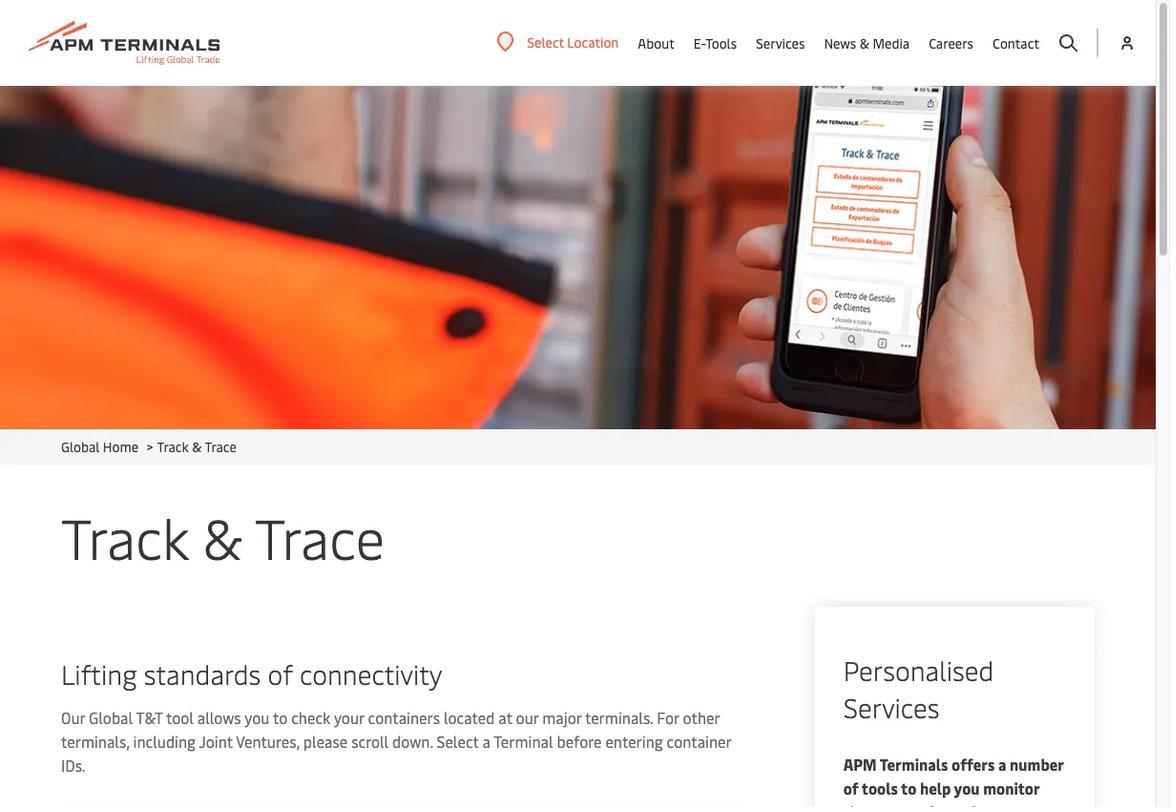 Task type: describe. For each thing, give the bounding box(es) containing it.
you inside our global t&t tool allows you to check your containers located at our major terminals. for other terminals, including joint ventures, please scroll down. select a terminal before entering container ids.
[[245, 708, 270, 729]]

home
[[103, 438, 139, 456]]

1 horizontal spatial trace
[[255, 499, 385, 574]]

containers
[[368, 708, 440, 729]]

tools
[[862, 779, 898, 799]]

select location button
[[497, 32, 619, 53]]

a inside our global t&t tool allows you to check your containers located at our major terminals. for other terminals, including joint ventures, please scroll down. select a terminal before entering container ids.
[[483, 732, 491, 752]]

lifting standards of connectivity
[[61, 656, 443, 692]]

scroll
[[352, 732, 389, 752]]

located
[[444, 708, 495, 729]]

0 horizontal spatial of
[[268, 656, 293, 692]]

number
[[1010, 755, 1064, 775]]

standards
[[144, 656, 261, 692]]

your inside our global t&t tool allows you to check your containers located at our major terminals. for other terminals, including joint ventures, please scroll down. select a terminal before entering container ids.
[[334, 708, 364, 729]]

joint
[[199, 732, 233, 752]]

our
[[516, 708, 539, 729]]

about
[[638, 34, 675, 52]]

global home > track & trace
[[61, 438, 237, 456]]

help
[[920, 779, 951, 799]]

>
[[147, 438, 153, 456]]

& for track
[[203, 499, 243, 574]]

your inside apm terminals offers a number of tools to help you monitor the status of your impo
[[937, 803, 969, 808]]

terminal
[[494, 732, 553, 752]]

& for news
[[860, 34, 870, 52]]

e-tools
[[694, 34, 737, 52]]

1 vertical spatial &
[[192, 438, 202, 456]]

status
[[871, 803, 916, 808]]

the
[[844, 803, 868, 808]]

terminals.
[[585, 708, 653, 729]]

entering
[[606, 732, 663, 752]]

news & media button
[[824, 0, 910, 86]]

global home link
[[61, 438, 139, 456]]

lifting
[[61, 656, 137, 692]]

tt image
[[0, 86, 1156, 430]]

select location
[[527, 33, 619, 51]]

2 vertical spatial of
[[919, 803, 934, 808]]

a inside apm terminals offers a number of tools to help you monitor the status of your impo
[[999, 755, 1007, 775]]

please
[[304, 732, 348, 752]]

0 vertical spatial track
[[157, 438, 189, 456]]

allows
[[197, 708, 241, 729]]

about button
[[638, 0, 675, 86]]



Task type: locate. For each thing, give the bounding box(es) containing it.
monitor
[[984, 779, 1040, 799]]

check
[[291, 708, 331, 729]]

0 horizontal spatial &
[[192, 438, 202, 456]]

major
[[543, 708, 582, 729]]

container
[[667, 732, 732, 752]]

2 horizontal spatial &
[[860, 34, 870, 52]]

a down located
[[483, 732, 491, 752]]

1 horizontal spatial &
[[203, 499, 243, 574]]

including
[[133, 732, 196, 752]]

services inside personalised services
[[844, 689, 940, 725]]

tools
[[706, 34, 737, 52]]

media
[[873, 34, 910, 52]]

you inside apm terminals offers a number of tools to help you monitor the status of your impo
[[955, 779, 980, 799]]

our
[[61, 708, 85, 729]]

1 horizontal spatial of
[[844, 779, 859, 799]]

1 vertical spatial a
[[999, 755, 1007, 775]]

t&t
[[136, 708, 163, 729]]

0 vertical spatial your
[[334, 708, 364, 729]]

track & trace
[[61, 499, 385, 574]]

select
[[527, 33, 564, 51], [437, 732, 479, 752]]

contact
[[993, 34, 1040, 52]]

services
[[756, 34, 805, 52], [844, 689, 940, 725]]

services button
[[756, 0, 805, 86]]

0 horizontal spatial to
[[273, 708, 288, 729]]

0 vertical spatial select
[[527, 33, 564, 51]]

your
[[334, 708, 364, 729], [937, 803, 969, 808]]

terminals,
[[61, 732, 130, 752]]

your down help
[[937, 803, 969, 808]]

trace
[[205, 438, 237, 456], [255, 499, 385, 574]]

e-tools button
[[694, 0, 737, 86]]

e-
[[694, 34, 706, 52]]

to
[[273, 708, 288, 729], [902, 779, 917, 799]]

global up terminals,
[[89, 708, 133, 729]]

of
[[268, 656, 293, 692], [844, 779, 859, 799], [919, 803, 934, 808]]

connectivity
[[300, 656, 443, 692]]

1 vertical spatial services
[[844, 689, 940, 725]]

0 horizontal spatial a
[[483, 732, 491, 752]]

to inside apm terminals offers a number of tools to help you monitor the status of your impo
[[902, 779, 917, 799]]

0 horizontal spatial your
[[334, 708, 364, 729]]

0 horizontal spatial you
[[245, 708, 270, 729]]

1 vertical spatial global
[[89, 708, 133, 729]]

0 vertical spatial trace
[[205, 438, 237, 456]]

news
[[824, 34, 857, 52]]

to up the ventures,
[[273, 708, 288, 729]]

0 vertical spatial you
[[245, 708, 270, 729]]

services right tools
[[756, 34, 805, 52]]

0 horizontal spatial select
[[437, 732, 479, 752]]

of up check
[[268, 656, 293, 692]]

global left home
[[61, 438, 100, 456]]

track
[[157, 438, 189, 456], [61, 499, 189, 574]]

1 vertical spatial track
[[61, 499, 189, 574]]

down.
[[393, 732, 433, 752]]

0 vertical spatial to
[[273, 708, 288, 729]]

1 horizontal spatial select
[[527, 33, 564, 51]]

careers
[[929, 34, 974, 52]]

a up monitor at the bottom of page
[[999, 755, 1007, 775]]

0 vertical spatial services
[[756, 34, 805, 52]]

track right >
[[157, 438, 189, 456]]

your up scroll
[[334, 708, 364, 729]]

you down offers at the right bottom of page
[[955, 779, 980, 799]]

global inside our global t&t tool allows you to check your containers located at our major terminals. for other terminals, including joint ventures, please scroll down. select a terminal before entering container ids.
[[89, 708, 133, 729]]

select left location at the top of page
[[527, 33, 564, 51]]

you up the ventures,
[[245, 708, 270, 729]]

select inside button
[[527, 33, 564, 51]]

before
[[557, 732, 602, 752]]

1 vertical spatial select
[[437, 732, 479, 752]]

you
[[245, 708, 270, 729], [955, 779, 980, 799]]

to up status
[[902, 779, 917, 799]]

careers button
[[929, 0, 974, 86]]

1 vertical spatial you
[[955, 779, 980, 799]]

select inside our global t&t tool allows you to check your containers located at our major terminals. for other terminals, including joint ventures, please scroll down. select a terminal before entering container ids.
[[437, 732, 479, 752]]

1 horizontal spatial to
[[902, 779, 917, 799]]

select down located
[[437, 732, 479, 752]]

&
[[860, 34, 870, 52], [192, 438, 202, 456], [203, 499, 243, 574]]

ventures,
[[236, 732, 300, 752]]

of down help
[[919, 803, 934, 808]]

ids.
[[61, 756, 86, 776]]

0 horizontal spatial services
[[756, 34, 805, 52]]

location
[[568, 33, 619, 51]]

tool
[[166, 708, 194, 729]]

news & media
[[824, 34, 910, 52]]

personalised services
[[844, 652, 994, 725]]

1 vertical spatial your
[[937, 803, 969, 808]]

0 vertical spatial a
[[483, 732, 491, 752]]

our global t&t tool allows you to check your containers located at our major terminals. for other terminals, including joint ventures, please scroll down. select a terminal before entering container ids.
[[61, 708, 732, 776]]

personalised
[[844, 652, 994, 688]]

apm
[[844, 755, 877, 775]]

0 vertical spatial &
[[860, 34, 870, 52]]

1 horizontal spatial your
[[937, 803, 969, 808]]

offers
[[952, 755, 995, 775]]

other
[[683, 708, 720, 729]]

to inside our global t&t tool allows you to check your containers located at our major terminals. for other terminals, including joint ventures, please scroll down. select a terminal before entering container ids.
[[273, 708, 288, 729]]

track down home
[[61, 499, 189, 574]]

1 horizontal spatial you
[[955, 779, 980, 799]]

1 horizontal spatial services
[[844, 689, 940, 725]]

global
[[61, 438, 100, 456], [89, 708, 133, 729]]

0 vertical spatial global
[[61, 438, 100, 456]]

1 vertical spatial trace
[[255, 499, 385, 574]]

contact button
[[993, 0, 1040, 86]]

of up the
[[844, 779, 859, 799]]

0 horizontal spatial trace
[[205, 438, 237, 456]]

apm terminals offers a number of tools to help you monitor the status of your impo
[[844, 755, 1064, 808]]

services down 'personalised' at the right bottom
[[844, 689, 940, 725]]

at
[[499, 708, 513, 729]]

terminals
[[880, 755, 949, 775]]

a
[[483, 732, 491, 752], [999, 755, 1007, 775]]

1 vertical spatial of
[[844, 779, 859, 799]]

0 vertical spatial of
[[268, 656, 293, 692]]

1 horizontal spatial a
[[999, 755, 1007, 775]]

2 horizontal spatial of
[[919, 803, 934, 808]]

2 vertical spatial &
[[203, 499, 243, 574]]

& inside dropdown button
[[860, 34, 870, 52]]

for
[[657, 708, 679, 729]]

1 vertical spatial to
[[902, 779, 917, 799]]



Task type: vqa. For each thing, say whether or not it's contained in the screenshot.
the left to
yes



